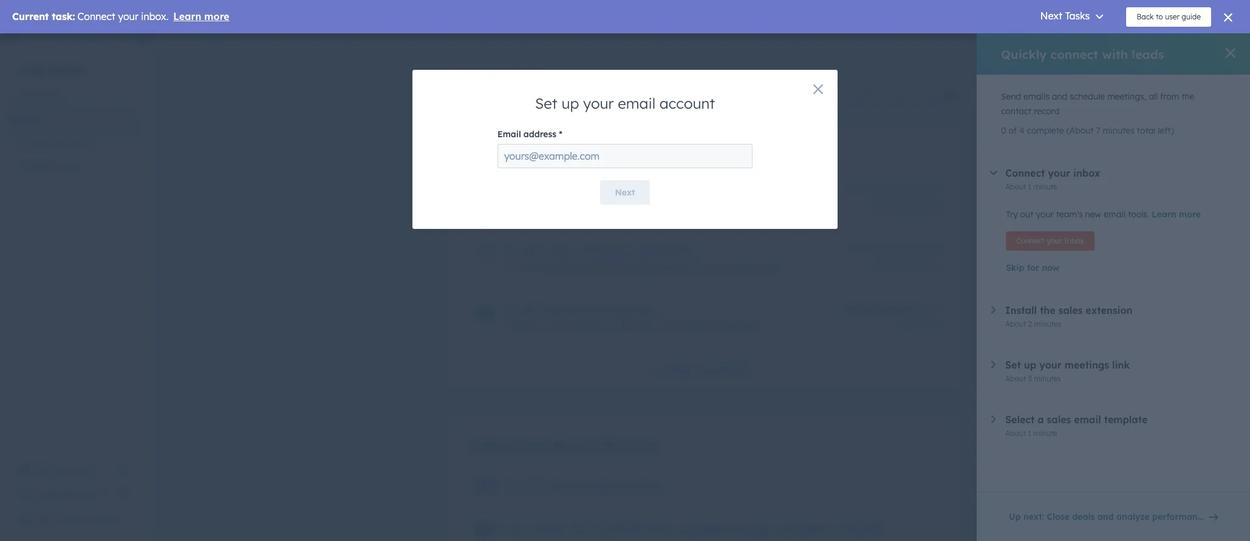 Task type: vqa. For each thing, say whether or not it's contained in the screenshot.
Reset all styles Button at the bottom of page
no



Task type: locate. For each thing, give the bounding box(es) containing it.
2 vertical spatial sales
[[700, 145, 735, 162]]

with down close deals and analyze performance button
[[675, 262, 692, 273]]

close up forecast
[[509, 245, 535, 257]]

connect up send emails and schedule meetings, all from the contact record
[[1051, 46, 1099, 62]]

1 vertical spatial about
[[881, 203, 902, 212]]

create
[[509, 321, 536, 332]]

1 horizontal spatial schedule
[[1070, 91, 1105, 102]]

close for close more deals faster with sales hub
[[509, 145, 544, 162]]

with
[[1102, 46, 1128, 62], [668, 145, 696, 162], [590, 186, 611, 199], [675, 262, 692, 273], [567, 524, 588, 536]]

your left plan
[[56, 465, 74, 476]]

with inside quickly connect with leads send emails and schedule meetings, all from the contact record
[[590, 186, 611, 199]]

0 horizontal spatial 2
[[600, 524, 606, 536]]

with right faster
[[668, 145, 696, 162]]

1 horizontal spatial send
[[1001, 91, 1021, 102]]

contact inside quickly connect with leads send emails and schedule meetings, all from the contact record
[[705, 203, 736, 214]]

all up total
[[1149, 91, 1158, 102]]

forecast
[[509, 262, 544, 273]]

website (cms) button
[[12, 154, 136, 177]]

from
[[1160, 91, 1179, 102], [668, 203, 687, 214]]

leads
[[1132, 46, 1164, 62], [614, 186, 640, 199]]

in right data
[[828, 524, 837, 536]]

minutes left total
[[1103, 125, 1135, 136]]

0 vertical spatial the
[[1182, 91, 1195, 102]]

1 vertical spatial analyze
[[1117, 512, 1150, 522]]

set up your email account
[[535, 94, 715, 112]]

1 vertical spatial of
[[697, 321, 705, 332]]

meetings, inside quickly connect with leads send emails and schedule meetings, all from the contact record
[[615, 203, 654, 214]]

1 vertical spatial from
[[668, 203, 687, 214]]

from up left)
[[1160, 91, 1179, 102]]

connect inside connect your inbox about 1 minute
[[1005, 167, 1045, 179]]

contact down quickly connect with leads button
[[705, 203, 736, 214]]

connect your inbox about 1 minute
[[1005, 167, 1101, 191]]

total
[[1137, 125, 1156, 136]]

1 horizontal spatial connect
[[1051, 46, 1099, 62]]

0 vertical spatial connect
[[1051, 46, 1099, 62]]

next button
[[600, 180, 650, 205]]

sales
[[592, 437, 625, 454], [613, 479, 637, 491], [775, 524, 799, 536]]

0 horizontal spatial demo
[[95, 514, 118, 525]]

0 vertical spatial demo
[[544, 479, 572, 491]]

sales up customer
[[19, 114, 41, 125]]

the inside send emails and schedule meetings, all from the contact record
[[1182, 91, 1195, 102]]

inbox
[[1073, 167, 1101, 179]]

1 vertical spatial record
[[738, 203, 764, 214]]

connect left next
[[549, 186, 587, 199]]

2 vertical spatial about
[[881, 262, 901, 271]]

with right started at bottom left
[[567, 524, 588, 536]]

1 vertical spatial quickly
[[509, 186, 546, 199]]

1 menu item from the left
[[1081, 0, 1109, 8]]

close right next:
[[1047, 512, 1070, 522]]

deals inside track your deals in one place create a custom pipeline, and never lose track of a sale again
[[564, 304, 590, 316]]

1 horizontal spatial contact
[[1001, 106, 1032, 117]]

menu item
[[1081, 0, 1109, 8], [1132, 0, 1150, 8], [1150, 0, 1173, 8]]

58%
[[941, 89, 961, 101]]

of right track
[[697, 321, 705, 332]]

0%
[[926, 246, 937, 255]]

0 vertical spatial 7
[[1096, 125, 1101, 136]]

skip for now
[[1006, 262, 1060, 273]]

minutes up 0%
[[910, 203, 937, 212]]

0 horizontal spatial performance
[[546, 262, 598, 273]]

address
[[524, 129, 557, 140]]

0 horizontal spatial sales
[[19, 114, 41, 125]]

0 vertical spatial emails
[[1024, 91, 1050, 102]]

tools.
[[1128, 209, 1150, 220]]

more right tools. on the right top of the page
[[1179, 209, 1201, 220]]

0 vertical spatial performance
[[630, 245, 692, 257]]

lose
[[656, 321, 672, 332]]

7 inside quickly connect with leads 'dialog'
[[1096, 125, 1101, 136]]

emails inside quickly connect with leads send emails and schedule meetings, all from the contact record
[[532, 203, 558, 214]]

email right new
[[1104, 209, 1126, 220]]

schedule down email address text field
[[578, 203, 613, 214]]

with down search hubspot search box
[[1102, 46, 1128, 62]]

1 vertical spatial 7
[[904, 203, 908, 212]]

send up forecast
[[509, 203, 529, 214]]

0 vertical spatial tools
[[518, 66, 542, 78]]

hide completed (1) button
[[656, 363, 750, 379]]

more up the 'take'
[[511, 437, 545, 454]]

meetings, inside send emails and schedule meetings, all from the contact record
[[1107, 91, 1147, 102]]

analyze
[[589, 245, 627, 257], [1117, 512, 1150, 522]]

performance
[[630, 245, 692, 257], [546, 262, 598, 273], [1152, 512, 1207, 522]]

2 up [object object] complete progress bar
[[904, 262, 908, 271]]

1 vertical spatial leads
[[614, 186, 640, 199]]

0 horizontal spatial emails
[[532, 203, 558, 214]]

2 horizontal spatial performance
[[1152, 512, 1207, 522]]

with left next
[[590, 186, 611, 199]]

quickly for quickly connect with leads send emails and schedule meetings, all from the contact record
[[509, 186, 546, 199]]

in up pipeline,
[[593, 304, 602, 316]]

connect inside quickly connect with leads send emails and schedule meetings, all from the contact record
[[549, 186, 587, 199]]

learn more about sales tools
[[469, 437, 660, 454]]

1 horizontal spatial sales
[[489, 66, 515, 78]]

quickly inside quickly connect with leads send emails and schedule meetings, all from the contact record
[[509, 186, 546, 199]]

menu item up search hubspot search box
[[1150, 0, 1173, 8]]

completed
[[691, 365, 736, 376]]

demo right the 'take'
[[544, 479, 572, 491]]

minute inside connect your inbox about 1 minute
[[1034, 182, 1057, 191]]

a down take a demo of your sales tools link on the bottom
[[591, 524, 597, 536]]

minute for 1
[[1034, 182, 1057, 191]]

great
[[903, 321, 922, 330]]

0 vertical spatial learn
[[1152, 209, 1177, 220]]

in inside track your deals in one place create a custom pipeline, and never lose track of a sale again
[[593, 304, 602, 316]]

1 horizontal spatial minute
[[1034, 182, 1057, 191]]

hide
[[669, 365, 689, 376]]

close inside "close deals and analyze performance forecast performance and hit your goals with a reports dashboard"
[[509, 245, 535, 257]]

minutes for about 2 minutes
[[910, 262, 937, 271]]

(cms)
[[54, 160, 78, 171]]

connect for quickly connect with leads send emails and schedule meetings, all from the contact record
[[549, 186, 587, 199]]

lesson
[[646, 524, 676, 536]]

view your plan link
[[12, 459, 136, 483]]

track your deals in one place button
[[509, 304, 838, 316]]

leads inside quickly connect with leads send emails and schedule meetings, all from the contact record
[[614, 186, 640, 199]]

1 horizontal spatial record
[[1034, 106, 1060, 117]]

customer
[[19, 137, 58, 148]]

1 vertical spatial email
[[1104, 209, 1126, 220]]

leads inside 'dialog'
[[1132, 46, 1164, 62]]

0 vertical spatial more
[[548, 145, 582, 162]]

up next: close deals and analyze performance button
[[1001, 505, 1226, 529]]

0 vertical spatial contact
[[1001, 106, 1032, 117]]

quickly connect with leads send emails and schedule meetings, all from the contact record
[[509, 186, 764, 214]]

again
[[733, 321, 756, 332]]

0 vertical spatial in
[[593, 304, 602, 316]]

record
[[1034, 106, 1060, 117], [738, 203, 764, 214]]

0 vertical spatial from
[[1160, 91, 1179, 102]]

1 horizontal spatial learn
[[1152, 209, 1177, 220]]

all inside quickly connect with leads send emails and schedule meetings, all from the contact record
[[657, 203, 666, 214]]

all down quickly connect with leads button
[[657, 203, 666, 214]]

close
[[509, 145, 544, 162], [509, 245, 535, 257], [1047, 512, 1070, 522]]

caret image
[[990, 171, 998, 175]]

0 horizontal spatial record
[[738, 203, 764, 214]]

your right up
[[583, 94, 614, 112]]

quickly inside 'dialog'
[[1001, 46, 1047, 62]]

1 horizontal spatial quickly
[[1001, 46, 1047, 62]]

menu item right the help dropdown button
[[1132, 0, 1150, 8]]

contact up 4
[[1001, 106, 1032, 117]]

1 vertical spatial more
[[1179, 209, 1201, 220]]

1 vertical spatial meetings,
[[615, 203, 654, 214]]

connect for quickly connect with leads
[[1051, 46, 1099, 62]]

1 horizontal spatial analyze
[[1117, 512, 1150, 522]]

2 vertical spatial minutes
[[910, 262, 937, 271]]

0 horizontal spatial schedule
[[578, 203, 613, 214]]

send inside send emails and schedule meetings, all from the contact record
[[1001, 91, 1021, 102]]

demo inside start overview demo link
[[95, 514, 118, 525]]

with for get started with a 2 minute lesson on organizing your sales data in hubspot
[[567, 524, 588, 536]]

quickly connect with leads button
[[509, 186, 838, 199]]

menu item left the help dropdown button
[[1081, 0, 1109, 8]]

leads down search hubspot search box
[[1132, 46, 1164, 62]]

deals right next:
[[1072, 512, 1095, 522]]

sales right your
[[489, 66, 515, 78]]

0 vertical spatial meetings,
[[1107, 91, 1147, 102]]

[object object] complete progress bar
[[846, 308, 914, 312]]

user guide
[[19, 62, 87, 77]]

menu
[[1010, 0, 1236, 8]]

0 of 4 complete (about 7 minutes total left)
[[1001, 125, 1174, 136]]

1 horizontal spatial the
[[1182, 91, 1195, 102]]

with inside 'dialog'
[[1102, 46, 1128, 62]]

connect inside quickly connect with leads 'dialog'
[[1051, 46, 1099, 62]]

0 horizontal spatial more
[[511, 437, 545, 454]]

your left "inbox"
[[1048, 167, 1071, 179]]

a left reports at right
[[695, 262, 700, 273]]

0 vertical spatial schedule
[[1070, 91, 1105, 102]]

email up close more deals faster with sales hub
[[618, 94, 656, 112]]

1 vertical spatial the
[[690, 203, 703, 214]]

demo down team
[[95, 514, 118, 525]]

1 horizontal spatial 2
[[904, 262, 908, 271]]

1 vertical spatial close
[[509, 245, 535, 257]]

0 horizontal spatial from
[[668, 203, 687, 214]]

1 horizontal spatial performance
[[630, 245, 692, 257]]

record up the complete
[[1034, 106, 1060, 117]]

a inside "close deals and analyze performance forecast performance and hit your goals with a reports dashboard"
[[695, 262, 700, 273]]

schedule up 0 of 4 complete (about 7 minutes total left)
[[1070, 91, 1105, 102]]

0 vertical spatial all
[[1149, 91, 1158, 102]]

from inside quickly connect with leads send emails and schedule meetings, all from the contact record
[[668, 203, 687, 214]]

1 vertical spatial contact
[[705, 203, 736, 214]]

0 vertical spatial quickly
[[1001, 46, 1047, 62]]

minute left lesson
[[609, 524, 643, 536]]

set up your email account dialog
[[413, 70, 838, 229]]

0 vertical spatial leads
[[1132, 46, 1164, 62]]

about for about 7 minutes
[[881, 203, 902, 212]]

minute for 2
[[609, 524, 643, 536]]

record inside quickly connect with leads send emails and schedule meetings, all from the contact record
[[738, 203, 764, 214]]

about
[[549, 437, 588, 454]]

and inside button
[[1098, 512, 1114, 522]]

with for quickly connect with leads send emails and schedule meetings, all from the contact record
[[590, 186, 611, 199]]

search image
[[1225, 20, 1233, 29]]

connect up 1
[[1005, 167, 1045, 179]]

goals
[[651, 262, 673, 273]]

tools
[[518, 66, 542, 78], [628, 437, 660, 454], [640, 479, 664, 491]]

up
[[1009, 512, 1021, 522]]

pipeline,
[[578, 321, 611, 332]]

connect
[[1005, 167, 1045, 179], [1016, 236, 1045, 245]]

emails
[[1024, 91, 1050, 102], [532, 203, 558, 214]]

0 vertical spatial send
[[1001, 91, 1021, 102]]

meetings, up total
[[1107, 91, 1147, 102]]

minutes down 0%
[[910, 262, 937, 271]]

leads down email address text field
[[614, 186, 640, 199]]

your inside "close deals and analyze performance forecast performance and hit your goals with a reports dashboard"
[[631, 262, 649, 273]]

quickly for quickly connect with leads
[[1001, 46, 1047, 62]]

in
[[593, 304, 602, 316], [828, 524, 837, 536]]

more inside quickly connect with leads 'dialog'
[[1179, 209, 1201, 220]]

invite your team button
[[12, 483, 136, 507]]

send
[[1001, 91, 1021, 102], [509, 203, 529, 214]]

0 horizontal spatial leads
[[614, 186, 640, 199]]

1 horizontal spatial all
[[1149, 91, 1158, 102]]

0 horizontal spatial meetings,
[[615, 203, 654, 214]]

2 down take a demo of your sales tools link on the bottom
[[600, 524, 606, 536]]

your inside track your deals in one place create a custom pipeline, and never lose track of a sale again
[[539, 304, 562, 316]]

try out your team's new email tools. learn more
[[1006, 209, 1201, 220]]

your down about
[[587, 479, 610, 491]]

0 horizontal spatial send
[[509, 203, 529, 214]]

analyze inside button
[[1117, 512, 1150, 522]]

from down quickly connect with leads button
[[668, 203, 687, 214]]

sales left hub
[[700, 145, 735, 162]]

Email address text field
[[498, 144, 753, 168]]

deals inside up next: close deals and analyze performance button
[[1072, 512, 1095, 522]]

0 vertical spatial minute
[[1034, 182, 1057, 191]]

2 vertical spatial performance
[[1152, 512, 1207, 522]]

quickly connect with leads dialog
[[977, 33, 1250, 541]]

1 vertical spatial connect
[[1016, 236, 1045, 245]]

sales
[[489, 66, 515, 78], [19, 114, 41, 125], [700, 145, 735, 162]]

meetings,
[[1107, 91, 1147, 102], [615, 203, 654, 214]]

customer service
[[19, 137, 90, 148]]

connect inside button
[[1016, 236, 1045, 245]]

0 vertical spatial of
[[1009, 125, 1017, 136]]

deals up the custom
[[564, 304, 590, 316]]

1 vertical spatial send
[[509, 203, 529, 214]]

hide completed (1)
[[669, 365, 750, 376]]

demo for overview
[[95, 514, 118, 525]]

1 vertical spatial demo
[[95, 514, 118, 525]]

connect
[[1051, 46, 1099, 62], [549, 186, 587, 199]]

email inside quickly connect with leads 'dialog'
[[1104, 209, 1126, 220]]

2 horizontal spatial sales
[[700, 145, 735, 162]]

2 vertical spatial close
[[1047, 512, 1070, 522]]

0 horizontal spatial all
[[657, 203, 666, 214]]

a left sale
[[707, 321, 713, 332]]

organizing
[[694, 524, 746, 536]]

about 7 minutes
[[881, 203, 937, 212]]

0 horizontal spatial the
[[690, 203, 703, 214]]

website (cms)
[[19, 160, 78, 171]]

deals up forecast
[[538, 245, 564, 257]]

0 horizontal spatial learn
[[469, 437, 507, 454]]

1 vertical spatial all
[[657, 203, 666, 214]]

next
[[615, 187, 635, 198]]

send up 0
[[1001, 91, 1021, 102]]

of down about
[[575, 479, 584, 491]]

0 horizontal spatial analyze
[[589, 245, 627, 257]]

and inside track your deals in one place create a custom pipeline, and never lose track of a sale again
[[614, 321, 629, 332]]

deals left faster
[[586, 145, 621, 162]]

0 vertical spatial about
[[1005, 182, 1026, 191]]

your
[[464, 66, 487, 78]]

demo
[[544, 479, 572, 491], [95, 514, 118, 525]]

your up the custom
[[539, 304, 562, 316]]

2 vertical spatial more
[[511, 437, 545, 454]]

of right 0
[[1009, 125, 1017, 136]]

performance inside button
[[1152, 512, 1207, 522]]

invite
[[34, 490, 57, 501]]

7 up about 2 minutes
[[904, 203, 908, 212]]

your right hit
[[631, 262, 649, 273]]

1 horizontal spatial email
[[1104, 209, 1126, 220]]

meetings, down next
[[615, 203, 654, 214]]

Search HubSpot search field
[[1080, 14, 1228, 35]]

0 vertical spatial connect
[[1005, 167, 1045, 179]]

more down address
[[548, 145, 582, 162]]

1 horizontal spatial 7
[[1096, 125, 1101, 136]]

take a demo of your sales tools link
[[509, 479, 664, 491]]

quickly
[[1001, 46, 1047, 62], [509, 186, 546, 199]]

schedule
[[1070, 91, 1105, 102], [578, 203, 613, 214]]

minute right 1
[[1034, 182, 1057, 191]]

up next: close deals and analyze performance
[[1009, 512, 1207, 522]]

connect your inbox
[[1016, 236, 1084, 245]]

schedule inside send emails and schedule meetings, all from the contact record
[[1070, 91, 1105, 102]]

close down email address
[[509, 145, 544, 162]]

learn
[[1152, 209, 1177, 220], [469, 437, 507, 454]]

place
[[626, 304, 653, 316]]

0 vertical spatial close
[[509, 145, 544, 162]]

link opens in a new window image
[[120, 466, 129, 475]]

analyze inside "close deals and analyze performance forecast performance and hit your goals with a reports dashboard"
[[589, 245, 627, 257]]

2 horizontal spatial more
[[1179, 209, 1201, 220]]

close image
[[1226, 48, 1236, 58]]

2 horizontal spatial of
[[1009, 125, 1017, 136]]

your left team
[[60, 490, 78, 501]]

1 horizontal spatial emails
[[1024, 91, 1050, 102]]

get
[[509, 524, 526, 536]]

4
[[1019, 125, 1025, 136]]

connect down out
[[1016, 236, 1045, 245]]

0 horizontal spatial minute
[[609, 524, 643, 536]]

1 vertical spatial performance
[[546, 262, 598, 273]]

0 horizontal spatial quickly
[[509, 186, 546, 199]]

record down hub
[[738, 203, 764, 214]]

account
[[660, 94, 715, 112]]

0 vertical spatial analyze
[[589, 245, 627, 257]]

1 vertical spatial emails
[[532, 203, 558, 214]]

never
[[631, 321, 653, 332]]

1 horizontal spatial leads
[[1132, 46, 1164, 62]]

of inside quickly connect with leads 'dialog'
[[1009, 125, 1017, 136]]

1 horizontal spatial of
[[697, 321, 705, 332]]

about
[[1005, 182, 1026, 191], [881, 203, 902, 212], [881, 262, 901, 271]]

3 menu item from the left
[[1150, 0, 1173, 8]]

7 right (about
[[1096, 125, 1101, 136]]

search button
[[1219, 14, 1239, 35]]

1 vertical spatial minutes
[[910, 203, 937, 212]]

0 vertical spatial email
[[618, 94, 656, 112]]



Task type: describe. For each thing, give the bounding box(es) containing it.
new
[[1085, 209, 1102, 220]]

inbox
[[1064, 236, 1084, 245]]

help image
[[1115, 0, 1126, 5]]

0 vertical spatial sales
[[489, 66, 515, 78]]

your inside dialog
[[583, 94, 614, 112]]

get started with a 2 minute lesson on organizing your sales data in hubspot
[[509, 524, 882, 536]]

connect for inbox
[[1005, 167, 1045, 179]]

from inside send emails and schedule meetings, all from the contact record
[[1160, 91, 1179, 102]]

for
[[1027, 262, 1040, 273]]

email
[[498, 129, 521, 140]]

record inside send emails and schedule meetings, all from the contact record
[[1034, 106, 1060, 117]]

deals inside "close deals and analyze performance forecast performance and hit your goals with a reports dashboard"
[[538, 245, 564, 257]]

service
[[61, 137, 90, 148]]

about 2 minutes
[[881, 262, 937, 271]]

your right organizing
[[749, 524, 772, 536]]

1 vertical spatial sales
[[613, 479, 637, 491]]

minutes inside quickly connect with leads 'dialog'
[[1103, 125, 1135, 136]]

user
[[19, 62, 47, 77]]

all inside send emails and schedule meetings, all from the contact record
[[1149, 91, 1158, 102]]

performance for close
[[546, 262, 598, 273]]

track
[[674, 321, 694, 332]]

progress
[[545, 66, 587, 78]]

with for quickly connect with leads
[[1102, 46, 1128, 62]]

your right out
[[1036, 209, 1054, 220]]

left)
[[1158, 125, 1174, 136]]

email address
[[498, 129, 557, 140]]

2 vertical spatial tools
[[640, 479, 664, 491]]

track your deals in one place create a custom pipeline, and never lose track of a sale again
[[509, 304, 756, 332]]

marketing
[[19, 91, 60, 102]]

(about
[[1067, 125, 1094, 136]]

a right "create"
[[538, 321, 543, 332]]

track
[[509, 304, 536, 316]]

send inside quickly connect with leads send emails and schedule meetings, all from the contact record
[[509, 203, 529, 214]]

demo for a
[[544, 479, 572, 491]]

sales inside button
[[19, 114, 41, 125]]

close inside button
[[1047, 512, 1070, 522]]

performance for up
[[1152, 512, 1207, 522]]

job!
[[924, 321, 937, 330]]

(1)
[[739, 365, 750, 376]]

skip
[[1006, 262, 1025, 273]]

and inside send emails and schedule meetings, all from the contact record
[[1052, 91, 1068, 102]]

0
[[1001, 125, 1006, 136]]

learn more button
[[1152, 207, 1201, 222]]

start overview demo link
[[12, 507, 136, 532]]

help button
[[1110, 0, 1131, 8]]

take a demo of your sales tools
[[509, 479, 664, 491]]

hub
[[739, 145, 766, 162]]

2 menu item from the left
[[1132, 0, 1150, 8]]

1 horizontal spatial in
[[828, 524, 837, 536]]

plan
[[76, 465, 93, 476]]

now
[[1042, 262, 1060, 273]]

connect your inbox button
[[1006, 231, 1095, 251]]

more for close more deals faster with sales hub
[[548, 145, 582, 162]]

minutes for about 7 minutes
[[910, 203, 937, 212]]

contact inside send emails and schedule meetings, all from the contact record
[[1001, 106, 1032, 117]]

1 vertical spatial 2
[[600, 524, 606, 536]]

the inside quickly connect with leads send emails and schedule meetings, all from the contact record
[[690, 203, 703, 214]]

email inside dialog
[[618, 94, 656, 112]]

learn inside quickly connect with leads 'dialog'
[[1152, 209, 1177, 220]]

0 vertical spatial sales
[[592, 437, 625, 454]]

emails inside send emails and schedule meetings, all from the contact record
[[1024, 91, 1050, 102]]

skip for now button
[[1006, 261, 1221, 275]]

your left inbox
[[1047, 236, 1062, 245]]

guide
[[51, 62, 87, 77]]

on
[[679, 524, 691, 536]]

close deals and analyze performance button
[[509, 245, 838, 257]]

0 horizontal spatial 7
[[904, 203, 908, 212]]

set
[[535, 94, 558, 112]]

faster
[[625, 145, 664, 162]]

out
[[1020, 209, 1034, 220]]

sales button
[[12, 108, 136, 131]]

0 vertical spatial 2
[[904, 262, 908, 271]]

start
[[34, 514, 54, 525]]

your inside connect your inbox about 1 minute
[[1048, 167, 1071, 179]]

hubspot
[[840, 524, 882, 536]]

reports
[[702, 262, 731, 273]]

about inside connect your inbox about 1 minute
[[1005, 182, 1026, 191]]

quickly connect with leads
[[1001, 46, 1164, 62]]

leads for quickly connect with leads send emails and schedule meetings, all from the contact record
[[614, 186, 640, 199]]

and inside quickly connect with leads send emails and schedule meetings, all from the contact record
[[560, 203, 575, 214]]

2 vertical spatial of
[[575, 479, 584, 491]]

connect for inbox
[[1016, 236, 1045, 245]]

user guide views element
[[12, 41, 136, 177]]

close for close deals and analyze performance forecast performance and hit your goals with a reports dashboard
[[509, 245, 535, 257]]

hit
[[618, 262, 629, 273]]

close image
[[813, 84, 823, 94]]

2 vertical spatial sales
[[775, 524, 799, 536]]

website
[[19, 160, 52, 171]]

one
[[605, 304, 623, 316]]

1 vertical spatial tools
[[628, 437, 660, 454]]

customer service button
[[12, 131, 136, 154]]

great job!
[[903, 321, 937, 330]]

team's
[[1056, 209, 1083, 220]]

started
[[529, 524, 564, 536]]

100%
[[918, 305, 937, 314]]

send emails and schedule meetings, all from the contact record
[[1001, 91, 1195, 117]]

close deals and analyze performance forecast performance and hit your goals with a reports dashboard
[[509, 245, 777, 273]]

schedule inside quickly connect with leads send emails and schedule meetings, all from the contact record
[[578, 203, 613, 214]]

next:
[[1024, 512, 1044, 522]]

try
[[1006, 209, 1018, 220]]

your sales tools progress
[[464, 66, 587, 78]]

complete
[[1027, 125, 1064, 136]]

sale
[[715, 321, 731, 332]]

overview
[[56, 514, 92, 525]]

your sales tools progress progress bar
[[445, 89, 727, 101]]

with inside "close deals and analyze performance forecast performance and hit your goals with a reports dashboard"
[[675, 262, 692, 273]]

of inside track your deals in one place create a custom pipeline, and never lose track of a sale again
[[697, 321, 705, 332]]

start overview demo
[[34, 514, 118, 525]]

custom
[[546, 321, 575, 332]]

marketing button
[[12, 85, 136, 108]]

leads for quickly connect with leads
[[1132, 46, 1164, 62]]

more for learn more about sales tools
[[511, 437, 545, 454]]

about for about 2 minutes
[[881, 262, 901, 271]]

a right the 'take'
[[535, 479, 541, 491]]

get started with a 2 minute lesson on organizing your sales data in hubspot link
[[509, 524, 882, 536]]

dashboard
[[734, 262, 777, 273]]

team
[[80, 490, 101, 501]]

link opens in a new window image
[[120, 464, 129, 478]]

1 vertical spatial learn
[[469, 437, 507, 454]]



